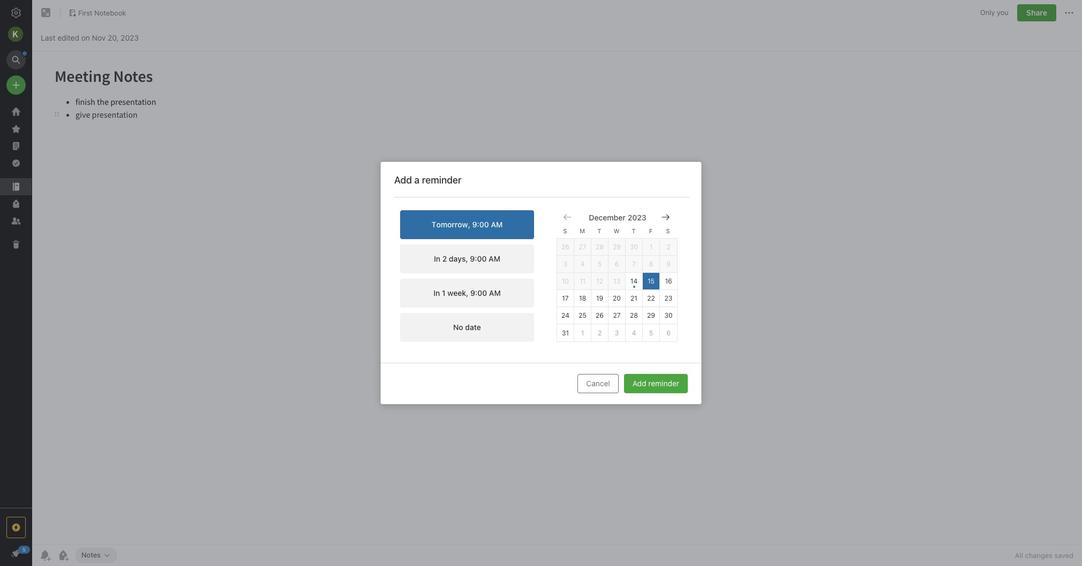 Task type: locate. For each thing, give the bounding box(es) containing it.
7 button
[[626, 256, 643, 273]]

first notebook
[[78, 8, 126, 17]]

2023 right the 20,
[[121, 33, 139, 42]]

0 vertical spatial am
[[489, 254, 500, 264]]

1 in from the top
[[434, 254, 440, 264]]

1 vertical spatial 27
[[613, 312, 621, 320]]

0 horizontal spatial 1 button
[[574, 325, 591, 342]]

4 up the 11
[[580, 260, 585, 268]]

0 vertical spatial 4
[[580, 260, 585, 268]]

12 button
[[591, 273, 609, 290]]

3
[[563, 260, 567, 268], [615, 329, 619, 337]]

s
[[563, 228, 567, 235], [666, 228, 670, 235]]

1 horizontal spatial reminder
[[648, 379, 679, 388]]

1 horizontal spatial 6
[[666, 329, 671, 337]]

no
[[453, 323, 463, 332]]

1 vertical spatial 27 button
[[609, 307, 626, 325]]

29 button down 22 on the right
[[643, 307, 660, 325]]

add left a
[[394, 175, 412, 186]]

2023
[[121, 33, 139, 42], [628, 213, 646, 222]]

9:00 right the days,
[[470, 254, 487, 264]]

add a reminder
[[394, 175, 462, 186]]

0 horizontal spatial 26
[[561, 243, 569, 251]]

26 button down 19
[[591, 307, 609, 325]]

1 horizontal spatial 5 button
[[643, 325, 660, 342]]

0 vertical spatial 2 button
[[660, 239, 677, 256]]

s left m
[[563, 228, 567, 235]]

1 vertical spatial 3
[[615, 329, 619, 337]]

28 button down 21
[[626, 307, 643, 325]]

0 vertical spatial 27
[[579, 243, 586, 251]]

w
[[614, 228, 619, 235]]

3 button up "10"
[[557, 256, 574, 273]]

6 button left 7
[[609, 256, 626, 273]]

0 horizontal spatial add
[[394, 175, 412, 186]]

0 horizontal spatial 4 button
[[574, 256, 591, 273]]

7
[[632, 260, 636, 268]]

26
[[561, 243, 569, 251], [596, 312, 604, 320]]

26 right the "25" button
[[596, 312, 604, 320]]

1 horizontal spatial add
[[633, 379, 646, 388]]

5 button down 22 button
[[643, 325, 660, 342]]

in left week, on the bottom
[[434, 289, 440, 298]]

2 up 9
[[667, 243, 670, 251]]

0 horizontal spatial 3
[[563, 260, 567, 268]]

1 horizontal spatial 3
[[615, 329, 619, 337]]

share
[[1026, 8, 1047, 17]]

0 vertical spatial 28
[[596, 243, 604, 251]]

17 button
[[557, 290, 574, 307]]

2 in from the top
[[434, 289, 440, 298]]

2 vertical spatial 2
[[598, 329, 602, 337]]

0 horizontal spatial 2
[[442, 254, 447, 264]]

28 button down december 'field'
[[591, 239, 609, 256]]

0 vertical spatial 1
[[650, 243, 653, 251]]

27 button down m
[[574, 239, 591, 256]]

6 up 13
[[615, 260, 619, 268]]

0 horizontal spatial 6 button
[[609, 256, 626, 273]]

in 2 days, 9:00 am button
[[400, 245, 534, 274]]

1 vertical spatial 26
[[596, 312, 604, 320]]

6
[[615, 260, 619, 268], [666, 329, 671, 337]]

1 horizontal spatial 5
[[649, 329, 653, 337]]

1 vertical spatial 28
[[630, 312, 638, 320]]

1 horizontal spatial 29
[[647, 312, 655, 320]]

2 left the days,
[[442, 254, 447, 264]]

1 vertical spatial 29
[[647, 312, 655, 320]]

0 horizontal spatial 29
[[613, 243, 621, 251]]

1 horizontal spatial 26 button
[[591, 307, 609, 325]]

1 left week, on the bottom
[[442, 289, 446, 298]]

1 vertical spatial 2
[[442, 254, 447, 264]]

9:00
[[470, 254, 487, 264], [470, 289, 487, 298]]

27 down m
[[579, 243, 586, 251]]

2023 right december
[[628, 213, 646, 222]]

0 vertical spatial add
[[394, 175, 412, 186]]

nov
[[92, 33, 106, 42]]

1 vertical spatial 3 button
[[609, 325, 626, 342]]

29 button
[[609, 239, 626, 256], [643, 307, 660, 325]]

in 1 week, 9:00 am button
[[400, 279, 534, 308]]

date
[[465, 323, 481, 332]]

1 horizontal spatial 29 button
[[643, 307, 660, 325]]

1 horizontal spatial 28
[[630, 312, 638, 320]]

26 button
[[557, 239, 574, 256], [591, 307, 609, 325]]

week,
[[447, 289, 468, 298]]

5 up 12
[[598, 260, 602, 268]]

29 down 22 button
[[647, 312, 655, 320]]

2 am from the top
[[489, 289, 501, 298]]

1 vertical spatial 1
[[442, 289, 446, 298]]

s right f
[[666, 228, 670, 235]]

6 button down 23 button
[[660, 325, 677, 342]]

Note Editor text field
[[32, 51, 1082, 545]]

1 horizontal spatial 1
[[581, 329, 584, 337]]

26 button up "10"
[[557, 239, 574, 256]]

am right week, on the bottom
[[489, 289, 501, 298]]

5 down 22 button
[[649, 329, 653, 337]]

30 down 23 button
[[665, 312, 673, 320]]

28
[[596, 243, 604, 251], [630, 312, 638, 320]]

days,
[[449, 254, 468, 264]]

upgrade image
[[10, 522, 22, 535]]

0 vertical spatial 3
[[563, 260, 567, 268]]

6 button
[[609, 256, 626, 273], [660, 325, 677, 342]]

1 vertical spatial 6 button
[[660, 325, 677, 342]]

1 horizontal spatial 30
[[665, 312, 673, 320]]

27
[[579, 243, 586, 251], [613, 312, 621, 320]]

1 horizontal spatial t
[[632, 228, 636, 235]]

1 vertical spatial 30 button
[[660, 307, 677, 325]]

30 button down 23
[[660, 307, 677, 325]]

0 vertical spatial 2023
[[121, 33, 139, 42]]

0 vertical spatial 29
[[613, 243, 621, 251]]

notes button
[[75, 549, 117, 564]]

saved
[[1054, 552, 1074, 560]]

5
[[598, 260, 602, 268], [649, 329, 653, 337]]

3 up "10"
[[563, 260, 567, 268]]

in inside button
[[434, 254, 440, 264]]

3 down the 20 button
[[615, 329, 619, 337]]

30
[[630, 243, 638, 251], [665, 312, 673, 320]]

26 up "10"
[[561, 243, 569, 251]]

in left the days,
[[434, 254, 440, 264]]

1 horizontal spatial 6 button
[[660, 325, 677, 342]]

1 horizontal spatial 30 button
[[660, 307, 677, 325]]

30 button up 7
[[626, 239, 643, 256]]

3 button down the 20 button
[[609, 325, 626, 342]]

16
[[665, 277, 672, 286]]

5 button up 12
[[591, 256, 609, 273]]

1 vertical spatial 9:00
[[470, 289, 487, 298]]

2 button
[[660, 239, 677, 256], [591, 325, 609, 342]]

add tag image
[[57, 550, 70, 562]]

1 horizontal spatial 2 button
[[660, 239, 677, 256]]

5 button
[[591, 256, 609, 273], [643, 325, 660, 342]]

9:00 for week,
[[470, 289, 487, 298]]

0 vertical spatial 5 button
[[591, 256, 609, 273]]

1 horizontal spatial 26
[[596, 312, 604, 320]]

0 horizontal spatial reminder
[[422, 175, 462, 186]]

t down december 'field'
[[598, 228, 601, 235]]

0 vertical spatial 30 button
[[626, 239, 643, 256]]

t
[[598, 228, 601, 235], [632, 228, 636, 235]]

3 button
[[557, 256, 574, 273], [609, 325, 626, 342]]

2 horizontal spatial 1
[[650, 243, 653, 251]]

0 horizontal spatial 4
[[580, 260, 585, 268]]

0 horizontal spatial s
[[563, 228, 567, 235]]

28 down 21 button
[[630, 312, 638, 320]]

1 t from the left
[[598, 228, 601, 235]]

1 vertical spatial in
[[434, 289, 440, 298]]

0 vertical spatial 28 button
[[591, 239, 609, 256]]

0 horizontal spatial 3 button
[[557, 256, 574, 273]]

0 horizontal spatial 30
[[630, 243, 638, 251]]

11
[[580, 277, 586, 286]]

0 vertical spatial 30
[[630, 243, 638, 251]]

2 button up 9
[[660, 239, 677, 256]]

1 vertical spatial 2023
[[628, 213, 646, 222]]

29 for top 29 button
[[613, 243, 621, 251]]

2 button right 31 button
[[591, 325, 609, 342]]

1 button down f
[[643, 239, 660, 256]]

2 s from the left
[[666, 228, 670, 235]]

9 button
[[660, 256, 677, 273]]

1 horizontal spatial 28 button
[[626, 307, 643, 325]]

1 vertical spatial add
[[633, 379, 646, 388]]

add inside button
[[633, 379, 646, 388]]

0 horizontal spatial 2023
[[121, 33, 139, 42]]

am for in 1 week, 9:00 am
[[489, 289, 501, 298]]

am right the days,
[[489, 254, 500, 264]]

1 vertical spatial 28 button
[[626, 307, 643, 325]]

1 horizontal spatial 4 button
[[626, 325, 643, 342]]

4 button down 21 button
[[626, 325, 643, 342]]

4 down 21 button
[[632, 329, 636, 337]]

9
[[666, 260, 671, 268]]

24 button
[[557, 307, 574, 325]]

29
[[613, 243, 621, 251], [647, 312, 655, 320]]

1
[[650, 243, 653, 251], [442, 289, 446, 298], [581, 329, 584, 337]]

0 horizontal spatial 29 button
[[609, 239, 626, 256]]

0 horizontal spatial t
[[598, 228, 601, 235]]

0 vertical spatial reminder
[[422, 175, 462, 186]]

home image
[[10, 106, 22, 118]]

0 vertical spatial 5
[[598, 260, 602, 268]]

28 button
[[591, 239, 609, 256], [626, 307, 643, 325]]

1 button
[[643, 239, 660, 256], [574, 325, 591, 342]]

am
[[489, 254, 500, 264], [489, 289, 501, 298]]

0 horizontal spatial 27
[[579, 243, 586, 251]]

0 vertical spatial 6
[[615, 260, 619, 268]]

18
[[579, 295, 586, 303]]

0 horizontal spatial 26 button
[[557, 239, 574, 256]]

2 right 31 button
[[598, 329, 602, 337]]

add for add reminder
[[633, 379, 646, 388]]

29 down "w"
[[613, 243, 621, 251]]

all
[[1015, 552, 1023, 560]]

add right cancel
[[633, 379, 646, 388]]

1 vertical spatial 2 button
[[591, 325, 609, 342]]

1 vertical spatial 4
[[632, 329, 636, 337]]

1 vertical spatial 29 button
[[643, 307, 660, 325]]

27 down the 20 button
[[613, 312, 621, 320]]

2 t from the left
[[632, 228, 636, 235]]

1 vertical spatial am
[[489, 289, 501, 298]]

no date button
[[400, 313, 534, 342]]

28 down december 'field'
[[596, 243, 604, 251]]

in for in 1 week, 9:00 am
[[434, 289, 440, 298]]

expand note image
[[40, 6, 52, 19]]

t down "2023" field
[[632, 228, 636, 235]]

0 vertical spatial 26
[[561, 243, 569, 251]]

6 down 23 button
[[666, 329, 671, 337]]

27 button
[[574, 239, 591, 256], [609, 307, 626, 325]]

4 button up the 11
[[574, 256, 591, 273]]

30 for the top 30 button
[[630, 243, 638, 251]]

9:00 right week, on the bottom
[[470, 289, 487, 298]]

in
[[434, 254, 440, 264], [434, 289, 440, 298]]

all changes saved
[[1015, 552, 1074, 560]]

14
[[630, 277, 638, 286]]

add
[[394, 175, 412, 186], [633, 379, 646, 388]]

27 button down 20
[[609, 307, 626, 325]]

8
[[649, 260, 653, 268]]

2 horizontal spatial 2
[[667, 243, 670, 251]]

0 horizontal spatial 27 button
[[574, 239, 591, 256]]

1 horizontal spatial s
[[666, 228, 670, 235]]

last
[[41, 33, 55, 42]]

tree
[[0, 103, 32, 508]]

27 for the leftmost 27 button
[[579, 243, 586, 251]]

m
[[580, 228, 585, 235]]

in inside in 1 week, 9:00 am button
[[434, 289, 440, 298]]

1 button right 31
[[574, 325, 591, 342]]

1 horizontal spatial 27
[[613, 312, 621, 320]]

changes
[[1025, 552, 1053, 560]]

30 button
[[626, 239, 643, 256], [660, 307, 677, 325]]

reminder
[[422, 175, 462, 186], [648, 379, 679, 388]]

0 horizontal spatial 30 button
[[626, 239, 643, 256]]

29 button down "w"
[[609, 239, 626, 256]]

first
[[78, 8, 92, 17]]

1 vertical spatial reminder
[[648, 379, 679, 388]]

8 button
[[643, 256, 660, 273]]

0 vertical spatial in
[[434, 254, 440, 264]]

1 s from the left
[[563, 228, 567, 235]]

1 right 31 button
[[581, 329, 584, 337]]

1 down f
[[650, 243, 653, 251]]

cancel
[[586, 379, 610, 388]]

4 button
[[574, 256, 591, 273], [626, 325, 643, 342]]

0 horizontal spatial 28
[[596, 243, 604, 251]]

30 up 7
[[630, 243, 638, 251]]

1 am from the top
[[489, 254, 500, 264]]

0 vertical spatial 6 button
[[609, 256, 626, 273]]

31 button
[[557, 325, 574, 342]]



Task type: describe. For each thing, give the bounding box(es) containing it.
1 horizontal spatial 4
[[632, 329, 636, 337]]

a
[[414, 175, 420, 186]]

25 button
[[574, 307, 591, 325]]

1 vertical spatial 5 button
[[643, 325, 660, 342]]

1 vertical spatial 1 button
[[574, 325, 591, 342]]

notes
[[81, 551, 101, 560]]

21 button
[[626, 290, 643, 307]]

25
[[579, 312, 586, 320]]

2023 inside note window element
[[121, 33, 139, 42]]

only you
[[980, 8, 1009, 17]]

you
[[997, 8, 1009, 17]]

2023 field
[[626, 212, 646, 223]]

23 button
[[660, 290, 677, 307]]

no date
[[453, 323, 481, 332]]

20 button
[[609, 290, 626, 307]]

22
[[647, 295, 655, 303]]

am for in 2 days, 9:00 am
[[489, 254, 500, 264]]

21
[[631, 295, 637, 303]]

december
[[589, 213, 626, 222]]

26 for the bottommost 26 button
[[596, 312, 604, 320]]

0 horizontal spatial 28 button
[[591, 239, 609, 256]]

31
[[562, 329, 569, 337]]

1 vertical spatial 26 button
[[591, 307, 609, 325]]

2 vertical spatial 1
[[581, 329, 584, 337]]

22 button
[[643, 290, 660, 307]]

on
[[81, 33, 90, 42]]

1 horizontal spatial 2023
[[628, 213, 646, 222]]

add for add a reminder
[[394, 175, 412, 186]]

first notebook button
[[65, 5, 130, 20]]

settings image
[[10, 6, 22, 19]]

cancel button
[[578, 374, 619, 394]]

1 vertical spatial 6
[[666, 329, 671, 337]]

0 horizontal spatial 5 button
[[591, 256, 609, 273]]

17
[[562, 295, 569, 303]]

0 vertical spatial 29 button
[[609, 239, 626, 256]]

15 button
[[643, 273, 660, 290]]

0 vertical spatial 1 button
[[643, 239, 660, 256]]

only
[[980, 8, 995, 17]]

f
[[649, 228, 653, 235]]

0 vertical spatial 26 button
[[557, 239, 574, 256]]

1 inside button
[[442, 289, 446, 298]]

edited
[[57, 33, 79, 42]]

20
[[613, 295, 621, 303]]

24
[[561, 312, 569, 320]]

0 horizontal spatial 6
[[615, 260, 619, 268]]

add reminder button
[[624, 374, 688, 394]]

add a reminder image
[[39, 550, 51, 562]]

18 button
[[574, 290, 591, 307]]

1 vertical spatial 5
[[649, 329, 653, 337]]

15
[[648, 277, 655, 286]]

in 2 days, 9:00 am
[[434, 254, 500, 264]]

0 horizontal spatial 2 button
[[591, 325, 609, 342]]

23
[[665, 295, 672, 303]]

10
[[562, 277, 569, 286]]

December field
[[587, 212, 626, 223]]

12
[[596, 277, 603, 286]]

share button
[[1017, 4, 1056, 21]]

0 vertical spatial 3 button
[[557, 256, 574, 273]]

19 button
[[591, 290, 609, 307]]

9:00 for days,
[[470, 254, 487, 264]]

reminder inside button
[[648, 379, 679, 388]]

2 inside button
[[442, 254, 447, 264]]

add reminder
[[633, 379, 679, 388]]

19
[[596, 295, 603, 303]]

26 for the topmost 26 button
[[561, 243, 569, 251]]

last edited on nov 20, 2023
[[41, 33, 139, 42]]

11 button
[[574, 273, 591, 290]]

30 for 30 button to the bottom
[[665, 312, 673, 320]]

in 1 week, 9:00 am
[[434, 289, 501, 298]]

note window element
[[32, 0, 1082, 567]]

10 button
[[557, 273, 574, 290]]

december 2023
[[589, 213, 646, 222]]

in for in 2 days, 9:00 am
[[434, 254, 440, 264]]

0 horizontal spatial 5
[[598, 260, 602, 268]]

1 vertical spatial 4 button
[[626, 325, 643, 342]]

14 button
[[626, 273, 643, 290]]

16 button
[[660, 273, 677, 290]]

20,
[[108, 33, 119, 42]]

13 button
[[609, 273, 626, 290]]

notebook
[[94, 8, 126, 17]]

27 for right 27 button
[[613, 312, 621, 320]]

1 horizontal spatial 27 button
[[609, 307, 626, 325]]

29 for rightmost 29 button
[[647, 312, 655, 320]]

0 vertical spatial 2
[[667, 243, 670, 251]]

13
[[613, 277, 620, 286]]



Task type: vqa. For each thing, say whether or not it's contained in the screenshot.
new task icon
no



